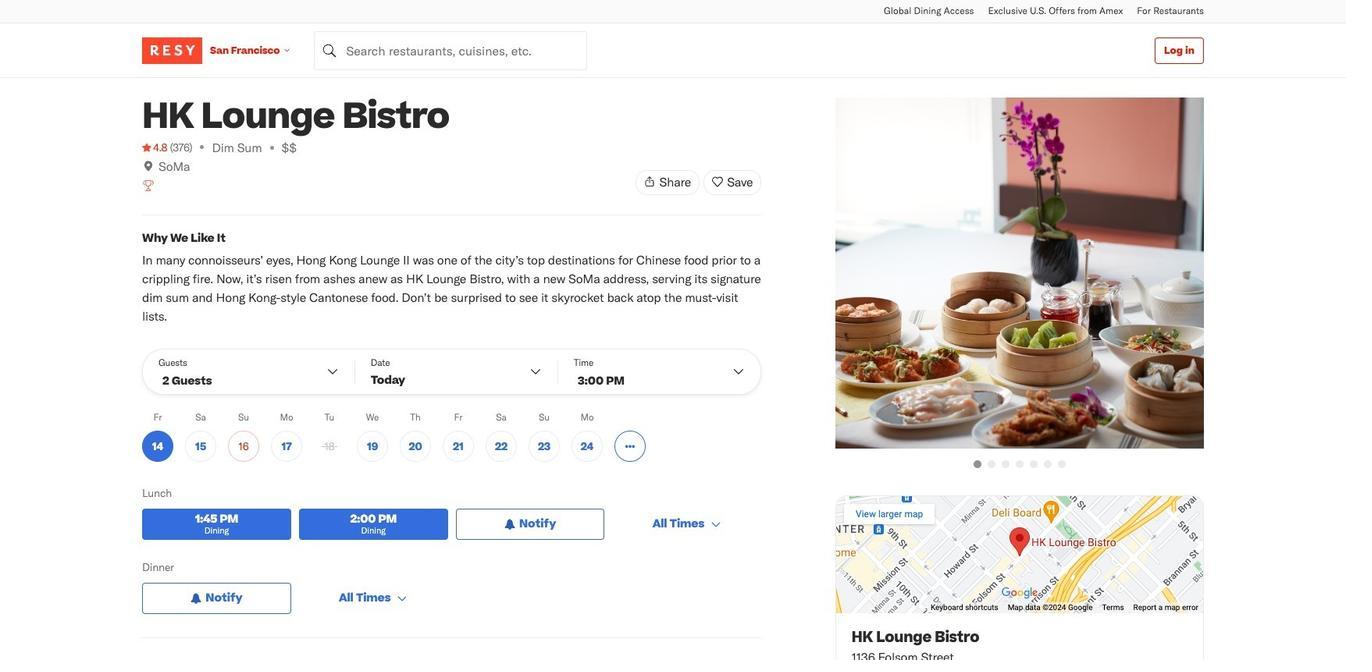 Task type: locate. For each thing, give the bounding box(es) containing it.
None field
[[314, 31, 588, 70]]

Search restaurants, cuisines, etc. text field
[[314, 31, 588, 70]]



Task type: describe. For each thing, give the bounding box(es) containing it.
4.8 out of 5 stars image
[[142, 140, 167, 155]]



